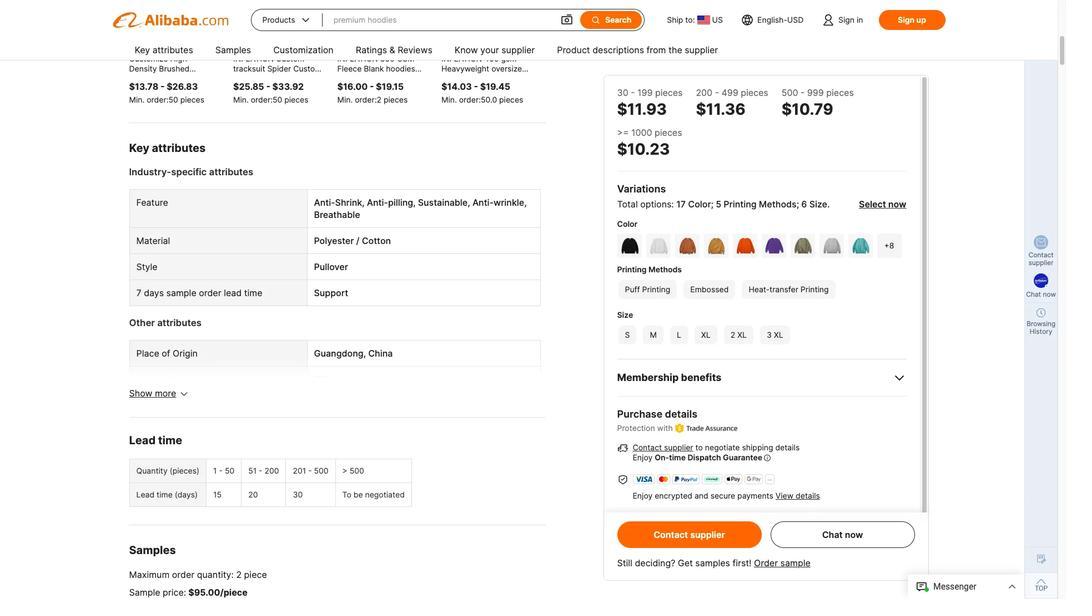 Task type: describe. For each thing, give the bounding box(es) containing it.
from
[[647, 44, 666, 56]]

guangdong,
[[314, 348, 366, 359]]

0 horizontal spatial methods
[[649, 265, 682, 274]]

- for 51 - 200
[[259, 466, 262, 476]]

prompt image
[[764, 453, 771, 464]]

999
[[807, 87, 824, 98]]

enjoy on-time dispatch guarantee
[[633, 453, 762, 463]]

oem service
[[314, 374, 368, 385]]

1 horizontal spatial days
[[739, 515, 757, 524]]

(days)
[[175, 490, 198, 500]]

>= 1000 pieces $10.23
[[617, 127, 682, 159]]

$16.00 - $19.15 min. order : 2 pieces
[[337, 81, 408, 104]]

0 horizontal spatial 500
[[314, 466, 328, 476]]

pullover
[[314, 262, 348, 273]]

+ 8
[[884, 241, 894, 250]]

products
[[262, 15, 295, 24]]

heat-transfer printing
[[749, 285, 829, 294]]

maximum
[[129, 570, 170, 581]]

201
[[293, 466, 306, 476]]

$95.00
[[188, 587, 220, 599]]

in
[[857, 15, 863, 24]]

pieces inside $13.78 - $26.83 min. order : 50 pieces
[[180, 95, 204, 104]]

attributes right the 'specific'
[[209, 167, 253, 178]]

show
[[129, 388, 152, 399]]

for
[[660, 515, 671, 524]]

···
[[767, 476, 772, 484]]

2 horizontal spatial now
[[1043, 290, 1056, 299]]

shrink,
[[335, 197, 365, 208]]

details up with
[[665, 409, 697, 420]]

us
[[712, 15, 723, 24]]

supplier inside contact supplier button
[[690, 530, 725, 541]]

l link
[[669, 325, 689, 346]]

time up quantity (pieces)
[[158, 434, 182, 448]]

1000
[[631, 127, 652, 138]]

browsing
[[1027, 320, 1056, 328]]

first!
[[733, 558, 752, 569]]

transfer
[[770, 285, 798, 294]]

details right shipping
[[775, 443, 800, 453]]

51 - 200
[[248, 466, 279, 476]]

- for $16.00 - $19.15 min. order : 2 pieces
[[370, 81, 374, 92]]

time right lead
[[244, 288, 262, 299]]


[[300, 14, 311, 26]]

sample
[[129, 587, 160, 599]]

sign for sign up
[[898, 15, 915, 24]]

pieces inside 500 - 999 pieces $10.79
[[826, 87, 854, 98]]

purchase details
[[617, 409, 697, 420]]

0 vertical spatial days
[[144, 288, 164, 299]]

ship
[[667, 15, 683, 24]]

1 horizontal spatial 500
[[350, 466, 364, 476]]

protection
[[617, 424, 655, 433]]

0 vertical spatial samples
[[215, 44, 251, 56]]

1 anti- from the left
[[314, 197, 335, 208]]

- for 500 - 999 pieces $10.79
[[801, 87, 805, 98]]

printing right 5
[[724, 199, 757, 210]]

1 vertical spatial color
[[617, 219, 637, 229]]

to:
[[685, 15, 695, 24]]

5
[[716, 199, 721, 210]]

chat now inside button
[[822, 530, 863, 541]]

50.0
[[481, 95, 497, 104]]

time left (days)
[[157, 490, 173, 500]]

xl for 2 xl
[[737, 330, 747, 340]]

 search
[[591, 15, 631, 25]]

usd
[[787, 15, 804, 24]]

1 vertical spatial /
[[220, 587, 224, 599]]

the
[[668, 44, 682, 56]]

now inside button
[[845, 530, 863, 541]]

english-usd
[[757, 15, 804, 24]]

more
[[155, 388, 176, 399]]

sign in
[[838, 15, 863, 24]]

supplier inside know your supplier link
[[502, 44, 535, 56]]

3 xl link
[[759, 325, 791, 346]]

and
[[695, 491, 708, 501]]

order for $25.85
[[251, 95, 270, 104]]

variations
[[617, 183, 666, 195]]

details up products.
[[796, 491, 820, 501]]

membership
[[617, 372, 679, 384]]

0 horizontal spatial size
[[617, 310, 633, 320]]

show more link
[[129, 388, 176, 400]]

pilling,
[[388, 197, 416, 208]]

1 - 50
[[213, 466, 234, 476]]

enjoy encrypted and secure payments view details
[[633, 491, 820, 501]]

product descriptions from the supplier
[[557, 44, 718, 56]]

$25.85
[[233, 81, 264, 92]]

benefits
[[681, 372, 722, 384]]

1 vertical spatial sample
[[780, 558, 811, 569]]

key attributes link
[[135, 40, 193, 62]]

heat-transfer printing link
[[741, 279, 837, 300]]

2 horizontal spatial 30
[[727, 515, 737, 524]]

supplier inside product descriptions from the supplier link
[[685, 44, 718, 56]]

with
[[657, 424, 673, 433]]

on-
[[655, 453, 669, 463]]

order sample link
[[754, 558, 811, 569]]

min. for $16.00
[[337, 95, 353, 104]]

1 vertical spatial key attributes
[[129, 142, 206, 155]]

industry-
[[129, 167, 171, 178]]

supplier inside contact supplier
[[1029, 259, 1054, 267]]

browsing history
[[1027, 320, 1056, 336]]

eligible for refunds within 30 days of receiving products. view details
[[632, 515, 886, 524]]

your
[[480, 44, 499, 56]]

$33.92
[[272, 81, 304, 92]]

pieces inside $25.85 - $33.92 min. order : 50 pieces
[[284, 95, 308, 104]]

negotiated
[[365, 490, 405, 500]]

30 for 30
[[293, 490, 303, 500]]

$10.79
[[782, 100, 833, 119]]

lead time
[[129, 434, 182, 448]]

1 vertical spatial samples
[[129, 544, 176, 557]]

purchase
[[617, 409, 662, 420]]

499
[[722, 87, 738, 98]]

total options: 17 color ; 5 printing methods ; 6 size .
[[617, 199, 830, 210]]

0 horizontal spatial sample
[[166, 288, 196, 299]]

protection with
[[617, 424, 673, 433]]

0 vertical spatial of
[[162, 348, 170, 359]]

feature
[[136, 197, 168, 208]]

arrow right image
[[530, 19, 539, 31]]

2 ; from the left
[[797, 199, 799, 210]]

1 horizontal spatial view
[[841, 515, 859, 524]]

+
[[884, 241, 889, 250]]

know your supplier link
[[455, 40, 535, 62]]

500 - 999 pieces $10.79
[[782, 87, 854, 119]]

history
[[1030, 328, 1052, 336]]

: for $19.15
[[375, 95, 377, 104]]

contact inside button
[[654, 530, 688, 541]]

up
[[916, 15, 926, 24]]

contact supplier inside button
[[654, 530, 725, 541]]

1 horizontal spatial 50
[[225, 466, 234, 476]]

1
[[213, 466, 217, 476]]

still
[[617, 558, 632, 569]]

customization
[[273, 44, 334, 56]]

attributes up "$26.83"
[[153, 44, 193, 56]]

oem
[[314, 374, 334, 385]]

0 vertical spatial methods
[[759, 199, 797, 210]]

8
[[889, 241, 894, 250]]

1 horizontal spatial color
[[688, 199, 711, 210]]



Task type: vqa. For each thing, say whether or not it's contained in the screenshot.


Task type: locate. For each thing, give the bounding box(es) containing it.
0 vertical spatial chat
[[1026, 290, 1041, 299]]

$14.03 - $19.45 min. order : 50.0 pieces
[[441, 81, 523, 104]]

0 vertical spatial 2
[[377, 95, 381, 104]]

contact
[[1029, 251, 1054, 259], [633, 443, 662, 453], [654, 530, 688, 541]]

1 xl from the left
[[701, 330, 711, 340]]

; left "6"
[[797, 199, 799, 210]]

1 sign from the left
[[838, 15, 855, 24]]

know your supplier
[[455, 44, 535, 56]]

anti- right sustainable, at the left of the page
[[472, 197, 494, 208]]

samples up maximum
[[129, 544, 176, 557]]

order down the $25.85
[[251, 95, 270, 104]]

printing methods
[[617, 265, 682, 274]]

30 inside 30 - 199 pieces $11.93
[[617, 87, 628, 98]]

customization link
[[273, 40, 334, 62]]

premium hoodies text field
[[333, 10, 549, 30]]

sample right order
[[780, 558, 811, 569]]

min. for $14.03
[[441, 95, 457, 104]]

methods up puff printing
[[649, 265, 682, 274]]

sustainable,
[[418, 197, 470, 208]]

1 horizontal spatial 2
[[377, 95, 381, 104]]

1 vertical spatial size
[[617, 310, 633, 320]]

attributes up the 'specific'
[[152, 142, 206, 155]]

receiving
[[769, 515, 802, 524]]

1 vertical spatial contact
[[633, 443, 662, 453]]

: inside $16.00 - $19.15 min. order : 2 pieces
[[375, 95, 377, 104]]

0 horizontal spatial 2
[[236, 570, 242, 581]]

pieces inside 30 - 199 pieces $11.93
[[655, 87, 683, 98]]

anti- up breathable
[[314, 197, 335, 208]]

products.
[[804, 515, 839, 524]]

: down "$26.83"
[[166, 95, 169, 104]]

payments
[[737, 491, 773, 501]]

enjoy for enjoy encrypted and secure payments view details
[[633, 491, 653, 501]]

other attributes
[[129, 318, 201, 329]]

1 vertical spatial 200
[[265, 466, 279, 476]]

min. down $14.03
[[441, 95, 457, 104]]

sign left in
[[838, 15, 855, 24]]

1 horizontal spatial sign
[[898, 15, 915, 24]]

: down $19.45
[[479, 95, 481, 104]]

chat up browsing
[[1026, 290, 1041, 299]]

0 horizontal spatial /
[[220, 587, 224, 599]]

methods
[[759, 199, 797, 210], [649, 265, 682, 274]]

wrinkle,
[[494, 197, 527, 208]]

- inside 500 - 999 pieces $10.79
[[801, 87, 805, 98]]

guangdong, china
[[314, 348, 393, 359]]

xl right l
[[701, 330, 711, 340]]

- inside 200 - 499 pieces $11.36
[[715, 87, 719, 98]]

min. down $16.00
[[337, 95, 353, 104]]

2 vertical spatial 2
[[236, 570, 242, 581]]

- inside $25.85 - $33.92 min. order : 50 pieces
[[266, 81, 270, 92]]

0 horizontal spatial color
[[617, 219, 637, 229]]

50 inside $13.78 - $26.83 min. order : 50 pieces
[[169, 95, 178, 104]]

1 vertical spatial lead
[[136, 490, 154, 500]]

- right the $25.85
[[266, 81, 270, 92]]

select
[[859, 199, 886, 210]]

1 vertical spatial of
[[759, 515, 766, 524]]

origin
[[173, 348, 198, 359]]

1 horizontal spatial ;
[[797, 199, 799, 210]]

2 inside $16.00 - $19.15 min. order : 2 pieces
[[377, 95, 381, 104]]

sample up other attributes on the bottom of page
[[166, 288, 196, 299]]

contact supplier button
[[617, 522, 762, 549]]

500 inside 500 - 999 pieces $10.79
[[782, 87, 798, 98]]

pieces inside the ">= 1000 pieces $10.23"
[[655, 127, 682, 138]]

chat down products.
[[822, 530, 843, 541]]

min. inside $16.00 - $19.15 min. order : 2 pieces
[[337, 95, 353, 104]]

1 horizontal spatial xl
[[737, 330, 747, 340]]

0 horizontal spatial chat
[[822, 530, 843, 541]]

min. inside $14.03 - $19.45 min. order : 50.0 pieces
[[441, 95, 457, 104]]

min. down '$13.78'
[[129, 95, 145, 104]]

arrow down image
[[181, 390, 187, 400]]

order
[[147, 95, 166, 104], [251, 95, 270, 104], [355, 95, 375, 104], [459, 95, 479, 104], [199, 288, 221, 299], [172, 570, 194, 581]]

specific
[[171, 167, 207, 178]]

english-
[[757, 15, 787, 24]]

pieces down $19.15 on the top of the page
[[384, 95, 408, 104]]

1 horizontal spatial contact supplier
[[1029, 251, 1054, 267]]

- left $19.45
[[474, 81, 478, 92]]

xl inside xl link
[[701, 330, 711, 340]]

xl for 3 xl
[[774, 330, 783, 340]]

contact supplier
[[1029, 251, 1054, 267], [654, 530, 725, 541]]

polyester
[[314, 235, 354, 247]]

1 vertical spatial piece
[[224, 587, 247, 599]]

0 vertical spatial key
[[135, 44, 150, 56]]

printing
[[724, 199, 757, 210], [617, 265, 647, 274], [642, 285, 670, 294], [801, 285, 829, 294]]

0 vertical spatial piece
[[244, 570, 267, 581]]

anti- right shrink,
[[367, 197, 388, 208]]

chat now up browsing
[[1026, 290, 1056, 299]]

0 vertical spatial enjoy
[[633, 453, 653, 463]]

piece down quantity:
[[224, 587, 247, 599]]

: for $19.45
[[479, 95, 481, 104]]

1 vertical spatial now
[[1043, 290, 1056, 299]]

: inside $14.03 - $19.45 min. order : 50.0 pieces
[[479, 95, 481, 104]]

enjoy left on-
[[633, 453, 653, 463]]

pieces down $33.92
[[284, 95, 308, 104]]

1 vertical spatial 30
[[293, 490, 303, 500]]

key attributes down arrow left image
[[135, 44, 193, 56]]

50
[[169, 95, 178, 104], [273, 95, 282, 104], [225, 466, 234, 476]]

s
[[625, 330, 630, 340]]

piece for maximum order quantity: 2 piece
[[244, 570, 267, 581]]

pieces inside $16.00 - $19.15 min. order : 2 pieces
[[384, 95, 408, 104]]

0 vertical spatial 200
[[696, 87, 712, 98]]

3
[[767, 330, 772, 340]]

200 inside 200 - 499 pieces $11.36
[[696, 87, 712, 98]]

sign for sign in
[[838, 15, 855, 24]]

200 right the 51
[[265, 466, 279, 476]]

within
[[703, 515, 725, 524]]

- for 30 - 199 pieces $11.93
[[631, 87, 635, 98]]

products 
[[262, 14, 311, 26]]

2 sign from the left
[[898, 15, 915, 24]]

0 vertical spatial /
[[356, 235, 360, 247]]

0 vertical spatial lead
[[129, 434, 156, 448]]

0 horizontal spatial 50
[[169, 95, 178, 104]]

- inside $13.78 - $26.83 min. order : 50 pieces
[[160, 81, 165, 92]]

order for $14.03
[[459, 95, 479, 104]]

pieces inside $14.03 - $19.45 min. order : 50.0 pieces
[[499, 95, 523, 104]]

3 min. from the left
[[337, 95, 353, 104]]

order up sample price: $95.00 / piece
[[172, 570, 194, 581]]

lead for lead time
[[129, 434, 156, 448]]

1 vertical spatial key
[[129, 142, 149, 155]]

product
[[557, 44, 590, 56]]

4 : from the left
[[479, 95, 481, 104]]

lead
[[224, 288, 242, 299]]

printing up the puff
[[617, 265, 647, 274]]

0 horizontal spatial 30
[[293, 490, 303, 500]]

pieces down $19.45
[[499, 95, 523, 104]]

- for $14.03 - $19.45 min. order : 50.0 pieces
[[474, 81, 478, 92]]

17
[[676, 199, 686, 210]]

piece right quantity:
[[244, 570, 267, 581]]

lead up quantity
[[129, 434, 156, 448]]

30 right within
[[727, 515, 737, 524]]

200 up the $11.36
[[696, 87, 712, 98]]

service
[[336, 374, 368, 385]]

to
[[695, 443, 703, 453]]

order inside $25.85 - $33.92 min. order : 50 pieces
[[251, 95, 270, 104]]

2 vertical spatial contact
[[654, 530, 688, 541]]

- left 999
[[801, 87, 805, 98]]

- for 1 - 50
[[219, 466, 223, 476]]

2 : from the left
[[270, 95, 273, 104]]

1 horizontal spatial size
[[809, 199, 827, 210]]

2 horizontal spatial 50
[[273, 95, 282, 104]]

0 vertical spatial sample
[[166, 288, 196, 299]]

color down total on the right top of the page
[[617, 219, 637, 229]]

order down '$13.78'
[[147, 95, 166, 104]]

0 horizontal spatial xl
[[701, 330, 711, 340]]

order down $14.03
[[459, 95, 479, 104]]

0 vertical spatial now
[[888, 199, 906, 210]]

- left $19.15 on the top of the page
[[370, 81, 374, 92]]

order left lead
[[199, 288, 221, 299]]

lead for lead time (days)
[[136, 490, 154, 500]]

- for 201 - 500
[[308, 466, 312, 476]]

0 horizontal spatial sign
[[838, 15, 855, 24]]

1 vertical spatial methods
[[649, 265, 682, 274]]

min. inside $25.85 - $33.92 min. order : 50 pieces
[[233, 95, 249, 104]]

place
[[136, 348, 159, 359]]

piece for sample price: $95.00 / piece
[[224, 587, 247, 599]]

0 horizontal spatial of
[[162, 348, 170, 359]]

xl inside 3 xl link
[[774, 330, 783, 340]]

30 - 199 pieces $11.93
[[617, 87, 683, 119]]

1 horizontal spatial samples
[[215, 44, 251, 56]]

- inside $14.03 - $19.45 min. order : 50.0 pieces
[[474, 81, 478, 92]]

: down $19.15 on the top of the page
[[375, 95, 377, 104]]

order for $16.00
[[355, 95, 375, 104]]

color right 17
[[688, 199, 711, 210]]

dispatch
[[688, 453, 721, 463]]

show more
[[129, 388, 176, 399]]

4 min. from the left
[[441, 95, 457, 104]]

0 vertical spatial key attributes
[[135, 44, 193, 56]]

1 horizontal spatial of
[[759, 515, 766, 524]]

0 vertical spatial contact supplier
[[1029, 251, 1054, 267]]

1 vertical spatial view
[[841, 515, 859, 524]]

order inside $13.78 - $26.83 min. order : 50 pieces
[[147, 95, 166, 104]]

500 up $10.79
[[782, 87, 798, 98]]

descriptions
[[593, 44, 644, 56]]

options:
[[640, 199, 674, 210]]

order inside $14.03 - $19.45 min. order : 50.0 pieces
[[459, 95, 479, 104]]

7 days sample order lead time
[[136, 288, 262, 299]]

membership benefits
[[617, 372, 722, 384]]

30 left 199
[[617, 87, 628, 98]]

1 enjoy from the top
[[633, 453, 653, 463]]

2 anti- from the left
[[367, 197, 388, 208]]

lead down quantity
[[136, 490, 154, 500]]

30 down 201
[[293, 490, 303, 500]]

1 : from the left
[[166, 95, 169, 104]]

0 vertical spatial view
[[776, 491, 794, 501]]

key attributes up industry- at the left of the page
[[129, 142, 206, 155]]

pieces right 1000
[[655, 127, 682, 138]]

2 horizontal spatial 500
[[782, 87, 798, 98]]

pieces right 199
[[655, 87, 683, 98]]

guarantee
[[723, 453, 762, 463]]

2 vertical spatial now
[[845, 530, 863, 541]]

- right the 51
[[259, 466, 262, 476]]

1 horizontal spatial anti-
[[367, 197, 388, 208]]

key up industry- at the left of the page
[[129, 142, 149, 155]]

2 horizontal spatial anti-
[[472, 197, 494, 208]]

details right products.
[[861, 515, 886, 524]]

cotton
[[362, 235, 391, 247]]

2 xl from the left
[[737, 330, 747, 340]]

1 vertical spatial days
[[739, 515, 757, 524]]

1 vertical spatial contact supplier
[[654, 530, 725, 541]]

2 horizontal spatial xl
[[774, 330, 783, 340]]

size up s
[[617, 310, 633, 320]]

1 vertical spatial chat
[[822, 530, 843, 541]]

min. for $13.78
[[129, 95, 145, 104]]

1 horizontal spatial /
[[356, 235, 360, 247]]

0 horizontal spatial chat now
[[822, 530, 863, 541]]

puff printing link
[[617, 279, 678, 300]]

methods left "6"
[[759, 199, 797, 210]]

$11.93
[[617, 100, 667, 119]]

/ left cotton
[[356, 235, 360, 247]]

$11.36
[[696, 100, 746, 119]]

- right 201
[[308, 466, 312, 476]]

0 horizontal spatial anti-
[[314, 197, 335, 208]]

maximum order quantity: 2 piece
[[129, 570, 267, 581]]

0 vertical spatial chat now
[[1026, 290, 1056, 299]]

0 vertical spatial size
[[809, 199, 827, 210]]

- for $25.85 - $33.92 min. order : 50 pieces
[[266, 81, 270, 92]]

(pieces)
[[170, 466, 199, 476]]

- inside $16.00 - $19.15 min. order : 2 pieces
[[370, 81, 374, 92]]

: inside $13.78 - $26.83 min. order : 50 pieces
[[166, 95, 169, 104]]

- right '$13.78'
[[160, 81, 165, 92]]

order for $13.78
[[147, 95, 166, 104]]

anti-shrink, anti-pilling, sustainable, anti-wrinkle, breathable
[[314, 197, 527, 220]]

- left 199
[[631, 87, 635, 98]]

50 inside $25.85 - $33.92 min. order : 50 pieces
[[273, 95, 282, 104]]

chat inside button
[[822, 530, 843, 541]]

50 for $33.92
[[273, 95, 282, 104]]

1 ; from the left
[[711, 199, 714, 210]]

3 xl from the left
[[774, 330, 783, 340]]

2 min. from the left
[[233, 95, 249, 104]]

sample
[[166, 288, 196, 299], [780, 558, 811, 569]]

1 horizontal spatial sample
[[780, 558, 811, 569]]

0 horizontal spatial now
[[845, 530, 863, 541]]

0 horizontal spatial view
[[776, 491, 794, 501]]

0 horizontal spatial samples
[[129, 544, 176, 557]]

time left dispatch
[[669, 453, 686, 463]]

enjoy up the eligible
[[633, 491, 653, 501]]

50 for $26.83
[[169, 95, 178, 104]]

of right place
[[162, 348, 170, 359]]

1 vertical spatial enjoy
[[633, 491, 653, 501]]

sign left up
[[898, 15, 915, 24]]

min. down the $25.85
[[233, 95, 249, 104]]

50 down "$26.83"
[[169, 95, 178, 104]]

1 horizontal spatial 30
[[617, 87, 628, 98]]

30 for 30 - 199 pieces $11.93
[[617, 87, 628, 98]]

chat now down products.
[[822, 530, 863, 541]]

min. inside $13.78 - $26.83 min. order : 50 pieces
[[129, 95, 145, 104]]

size right "6"
[[809, 199, 827, 210]]

pieces right 499
[[741, 87, 768, 98]]

$26.83
[[167, 81, 198, 92]]

2 vertical spatial 30
[[727, 515, 737, 524]]

arrow left image
[[136, 19, 145, 31]]

xl inside 2 xl link
[[737, 330, 747, 340]]

2 enjoy from the top
[[633, 491, 653, 501]]

encrypted
[[655, 491, 692, 501]]

min. for $25.85
[[233, 95, 249, 104]]

; left 5
[[711, 199, 714, 210]]

0 horizontal spatial 200
[[265, 466, 279, 476]]

of left receiving at the bottom right of page
[[759, 515, 766, 524]]

- for 200 - 499 pieces $11.36
[[715, 87, 719, 98]]

500 right ">"
[[350, 466, 364, 476]]

printing down printing methods
[[642, 285, 670, 294]]

1 horizontal spatial methods
[[759, 199, 797, 210]]

xl left 3
[[737, 330, 747, 340]]

ratings & reviews
[[356, 44, 432, 56]]

: inside $25.85 - $33.92 min. order : 50 pieces
[[270, 95, 273, 104]]

1 horizontal spatial 200
[[696, 87, 712, 98]]

type
[[168, 374, 188, 385]]

select now
[[859, 199, 906, 210]]

2 right xl link
[[731, 330, 735, 340]]

m link
[[642, 325, 665, 346]]

xl right 3
[[774, 330, 783, 340]]

industry-specific attributes
[[129, 167, 253, 178]]

50 down $33.92
[[273, 95, 282, 104]]

supplier
[[502, 44, 535, 56], [685, 44, 718, 56], [1029, 259, 1054, 267], [664, 443, 693, 453], [690, 530, 725, 541]]

ship to:
[[667, 15, 695, 24]]

l
[[677, 330, 681, 340]]

sign up
[[898, 15, 926, 24]]

1 horizontal spatial chat now
[[1026, 290, 1056, 299]]

2 right quantity:
[[236, 570, 242, 581]]

$19.15
[[376, 81, 404, 92]]

deciding?
[[635, 558, 675, 569]]

.
[[827, 199, 830, 210]]

0 horizontal spatial ;
[[711, 199, 714, 210]]

0 vertical spatial 30
[[617, 87, 628, 98]]

key down arrow left image
[[135, 44, 150, 56]]

pieces inside 200 - 499 pieces $11.36
[[741, 87, 768, 98]]

color
[[688, 199, 711, 210], [617, 219, 637, 229]]

pieces down "$26.83"
[[180, 95, 204, 104]]

3 anti- from the left
[[472, 197, 494, 208]]

0 horizontal spatial days
[[144, 288, 164, 299]]

attributes up origin
[[157, 318, 201, 329]]

1 min. from the left
[[129, 95, 145, 104]]

500 right 201
[[314, 466, 328, 476]]

: down $33.92
[[270, 95, 273, 104]]

- right 1
[[219, 466, 223, 476]]

- inside 30 - 199 pieces $11.93
[[631, 87, 635, 98]]

0 vertical spatial color
[[688, 199, 711, 210]]

: for $33.92
[[270, 95, 273, 104]]

0 horizontal spatial contact supplier
[[654, 530, 725, 541]]

heat-
[[749, 285, 770, 294]]

printing right transfer
[[801, 285, 829, 294]]

1 horizontal spatial chat
[[1026, 290, 1041, 299]]

know
[[455, 44, 478, 56]]

2 down $19.15 on the top of the page
[[377, 95, 381, 104]]

0 vertical spatial contact
[[1029, 251, 1054, 259]]

pieces right 999
[[826, 87, 854, 98]]

view right products.
[[841, 515, 859, 524]]

samples up the $25.85
[[215, 44, 251, 56]]

1 vertical spatial 2
[[731, 330, 735, 340]]

view up receiving at the bottom right of page
[[776, 491, 794, 501]]

puff printing
[[625, 285, 670, 294]]

to be negotiated
[[342, 490, 405, 500]]

order inside $16.00 - $19.15 min. order : 2 pieces
[[355, 95, 375, 104]]

2 xl link
[[723, 325, 755, 346]]

: for $26.83
[[166, 95, 169, 104]]

enjoy for enjoy on-time dispatch guarantee
[[633, 453, 653, 463]]

- for $13.78 - $26.83 min. order : 50 pieces
[[160, 81, 165, 92]]

2 xl
[[731, 330, 747, 340]]

still deciding? get samples first! order sample
[[617, 558, 811, 569]]

2 horizontal spatial 2
[[731, 330, 735, 340]]

1 vertical spatial chat now
[[822, 530, 863, 541]]

total
[[617, 199, 638, 210]]

3 : from the left
[[375, 95, 377, 104]]

- left 499
[[715, 87, 719, 98]]

days down payments
[[739, 515, 757, 524]]

1 horizontal spatial now
[[888, 199, 906, 210]]

20
[[248, 490, 258, 500]]



